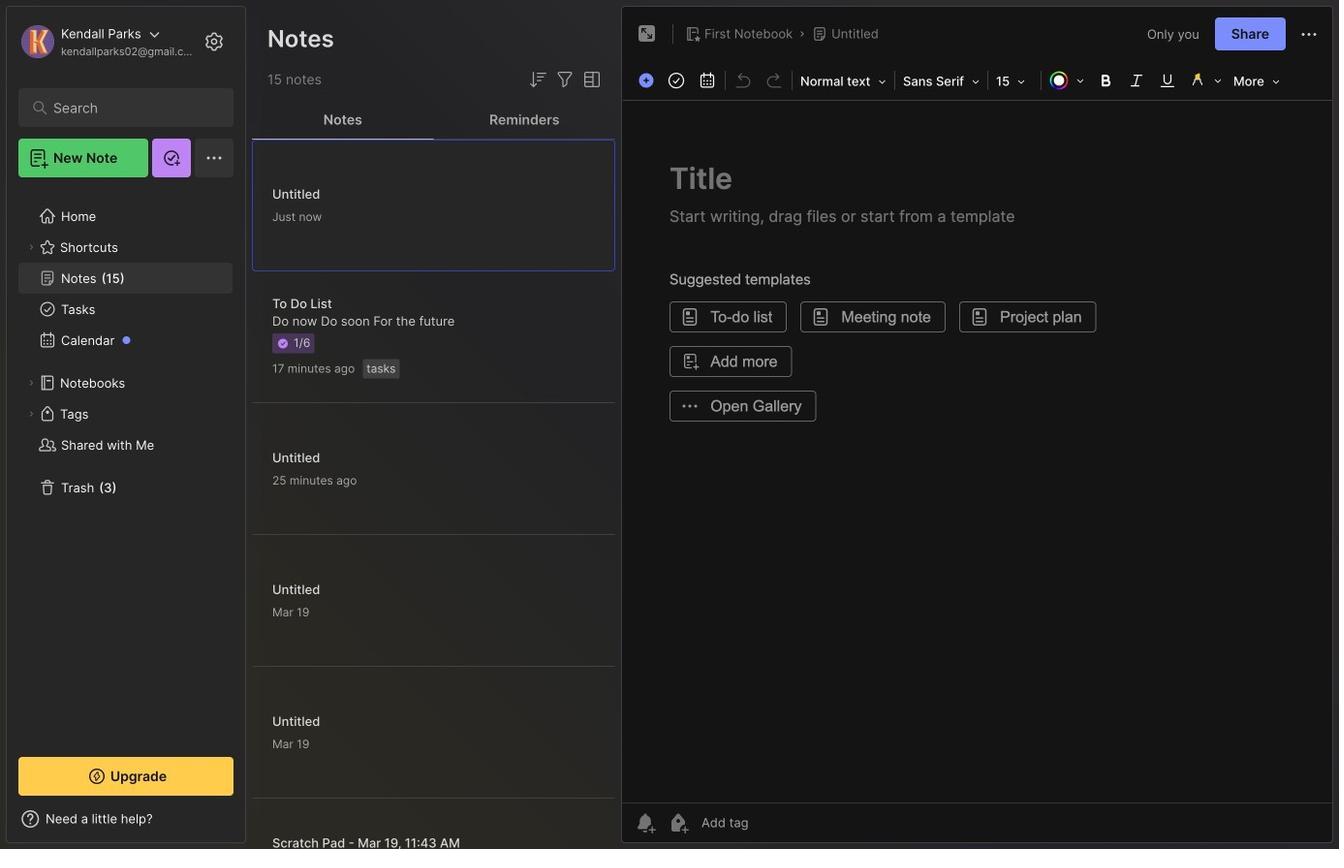 Task type: vqa. For each thing, say whether or not it's contained in the screenshot.
Calendar Event image
yes



Task type: describe. For each thing, give the bounding box(es) containing it.
click to collapse image
[[245, 813, 259, 837]]

Add tag field
[[700, 814, 845, 831]]

Insert field
[[634, 68, 661, 93]]

Font size field
[[991, 68, 1039, 95]]

note window element
[[621, 6, 1334, 848]]

add a reminder image
[[634, 811, 657, 835]]

Add filters field
[[553, 68, 577, 91]]

Sort options field
[[526, 68, 550, 91]]

Note Editor text field
[[622, 100, 1333, 803]]

main element
[[0, 0, 252, 849]]

expand notebooks image
[[25, 377, 37, 389]]

bold image
[[1092, 67, 1120, 94]]

tree inside main element
[[7, 189, 245, 740]]



Task type: locate. For each thing, give the bounding box(es) containing it.
settings image
[[203, 30, 226, 53]]

expand tags image
[[25, 408, 37, 420]]

View options field
[[577, 68, 604, 91]]

More field
[[1228, 68, 1286, 95]]

task image
[[663, 67, 690, 94]]

add filters image
[[553, 68, 577, 91]]

Search text field
[[53, 99, 208, 117]]

none search field inside main element
[[53, 96, 208, 119]]

tab list
[[252, 101, 616, 140]]

Account field
[[18, 22, 198, 61]]

calendar event image
[[694, 67, 721, 94]]

Highlight field
[[1184, 67, 1228, 94]]

Heading level field
[[795, 68, 893, 95]]

WHAT'S NEW field
[[7, 804, 245, 835]]

expand note image
[[636, 22, 659, 46]]

Font color field
[[1044, 67, 1090, 94]]

None search field
[[53, 96, 208, 119]]

italic image
[[1123, 67, 1151, 94]]

tree
[[7, 189, 245, 740]]

Font family field
[[898, 68, 986, 95]]

More actions field
[[1298, 22, 1321, 46]]

underline image
[[1154, 67, 1182, 94]]

more actions image
[[1298, 23, 1321, 46]]

add tag image
[[667, 811, 690, 835]]



